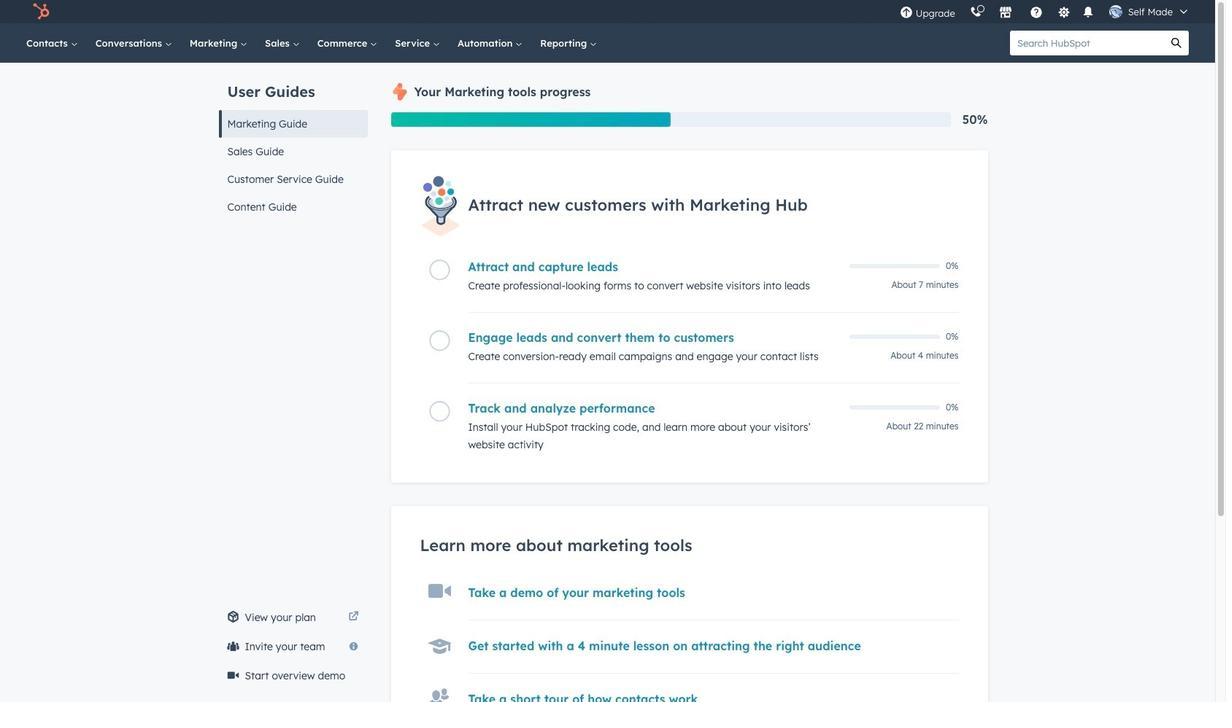 Task type: vqa. For each thing, say whether or not it's contained in the screenshot.
'progress bar'
yes



Task type: describe. For each thing, give the bounding box(es) containing it.
2 link opens in a new window image from the top
[[349, 612, 359, 623]]

marketplaces image
[[999, 7, 1012, 20]]



Task type: locate. For each thing, give the bounding box(es) containing it.
user guides element
[[219, 63, 367, 221]]

progress bar
[[391, 112, 671, 127]]

link opens in a new window image
[[349, 609, 359, 627], [349, 612, 359, 623]]

menu
[[892, 0, 1198, 23]]

Search HubSpot search field
[[1010, 31, 1164, 55]]

ruby anderson image
[[1109, 5, 1122, 18]]

1 link opens in a new window image from the top
[[349, 609, 359, 627]]



